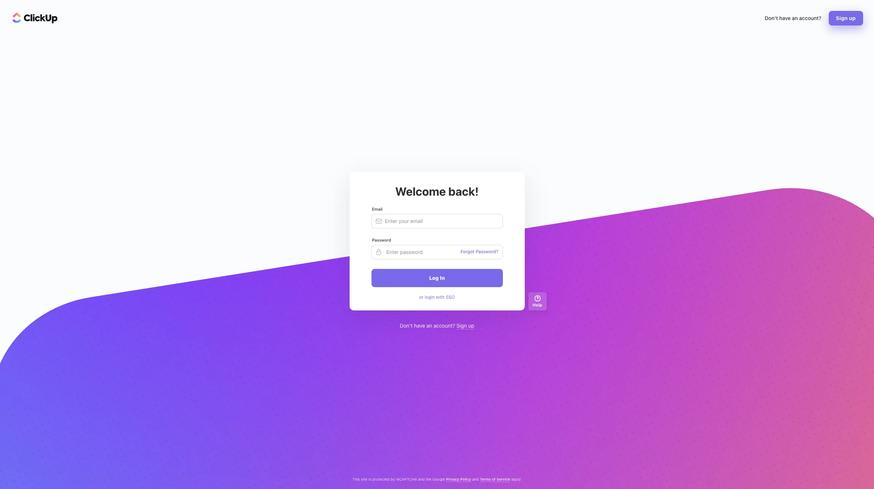 Task type: describe. For each thing, give the bounding box(es) containing it.
welcome
[[395, 185, 446, 198]]

log in
[[429, 275, 445, 281]]

with
[[436, 295, 445, 300]]

account? for don't have an account?
[[799, 15, 822, 21]]

1 vertical spatial sign up link
[[457, 323, 474, 330]]

privacy
[[446, 478, 459, 482]]

google
[[433, 478, 445, 482]]

up inside sign up "link"
[[849, 15, 856, 21]]

don't have an account?
[[765, 15, 822, 21]]

forgot
[[461, 249, 475, 255]]

or login with sso link
[[419, 295, 455, 301]]

login
[[425, 295, 435, 300]]

don't for don't have an account? sign up
[[400, 323, 413, 329]]

service
[[497, 478, 510, 482]]

policy
[[460, 478, 471, 482]]

Password password field
[[371, 245, 503, 260]]

sso
[[446, 295, 455, 300]]

or
[[419, 295, 424, 300]]

login element
[[371, 207, 503, 301]]

log in button
[[371, 269, 503, 288]]

site
[[361, 478, 367, 482]]

by
[[391, 478, 395, 482]]

don't for don't have an account?
[[765, 15, 778, 21]]

1 and from the left
[[418, 478, 425, 482]]

the
[[426, 478, 432, 482]]

an for don't have an account? sign up
[[427, 323, 432, 329]]

terms
[[480, 478, 491, 482]]

protected
[[372, 478, 390, 482]]

0 vertical spatial sign up link
[[829, 11, 863, 26]]

help
[[533, 303, 542, 308]]

in
[[440, 275, 445, 281]]

back!
[[448, 185, 479, 198]]

of
[[492, 478, 496, 482]]

welcome back!
[[395, 185, 479, 198]]

Email email field
[[371, 214, 503, 229]]

recaptcha
[[396, 478, 417, 482]]



Task type: vqa. For each thing, say whether or not it's contained in the screenshot.
In
yes



Task type: locate. For each thing, give the bounding box(es) containing it.
0 horizontal spatial up
[[468, 323, 474, 329]]

forgot password ?
[[461, 249, 499, 255]]

and right policy
[[472, 478, 479, 482]]

account?
[[799, 15, 822, 21], [434, 323, 455, 329]]

0 horizontal spatial account?
[[434, 323, 455, 329]]

1 horizontal spatial have
[[780, 15, 791, 21]]

and
[[418, 478, 425, 482], [472, 478, 479, 482]]

account? left sign up
[[799, 15, 822, 21]]

log
[[429, 275, 439, 281]]

1 vertical spatial sign
[[457, 323, 467, 329]]

1 horizontal spatial don't
[[765, 15, 778, 21]]

1 vertical spatial an
[[427, 323, 432, 329]]

1 vertical spatial account?
[[434, 323, 455, 329]]

don't have an account? sign up
[[400, 323, 474, 329]]

sign up
[[836, 15, 856, 21]]

1 horizontal spatial password
[[476, 249, 496, 255]]

apply.
[[511, 478, 522, 482]]

0 horizontal spatial sign
[[457, 323, 467, 329]]

have
[[780, 15, 791, 21], [414, 323, 425, 329]]

0 horizontal spatial an
[[427, 323, 432, 329]]

0 vertical spatial don't
[[765, 15, 778, 21]]

don't
[[765, 15, 778, 21], [400, 323, 413, 329]]

up
[[849, 15, 856, 21], [468, 323, 474, 329]]

1 horizontal spatial sign
[[836, 15, 848, 21]]

password down 'email'
[[372, 238, 391, 243]]

0 horizontal spatial have
[[414, 323, 425, 329]]

clickup - home image
[[12, 12, 58, 23]]

account? down with
[[434, 323, 455, 329]]

0 vertical spatial up
[[849, 15, 856, 21]]

1 horizontal spatial and
[[472, 478, 479, 482]]

?
[[496, 249, 499, 255]]

sign inside "link"
[[836, 15, 848, 21]]

account? for don't have an account? sign up
[[434, 323, 455, 329]]

0 vertical spatial have
[[780, 15, 791, 21]]

1 vertical spatial password
[[476, 249, 496, 255]]

help link
[[528, 293, 547, 311]]

0 vertical spatial an
[[792, 15, 798, 21]]

sign
[[836, 15, 848, 21], [457, 323, 467, 329]]

0 horizontal spatial sign up link
[[457, 323, 474, 330]]

this site is protected by recaptcha and the google privacy policy and terms of service apply.
[[353, 478, 522, 482]]

password right 'forgot'
[[476, 249, 496, 255]]

1 horizontal spatial an
[[792, 15, 798, 21]]

1 horizontal spatial account?
[[799, 15, 822, 21]]

is
[[369, 478, 371, 482]]

1 vertical spatial don't
[[400, 323, 413, 329]]

terms of service link
[[480, 478, 510, 483]]

0 vertical spatial sign
[[836, 15, 848, 21]]

and left the
[[418, 478, 425, 482]]

this
[[353, 478, 360, 482]]

0 horizontal spatial password
[[372, 238, 391, 243]]

1 vertical spatial up
[[468, 323, 474, 329]]

0 horizontal spatial and
[[418, 478, 425, 482]]

privacy policy link
[[446, 478, 471, 483]]

0 vertical spatial password
[[372, 238, 391, 243]]

0 horizontal spatial don't
[[400, 323, 413, 329]]

0 vertical spatial account?
[[799, 15, 822, 21]]

or login with sso
[[419, 295, 455, 300]]

an for don't have an account?
[[792, 15, 798, 21]]

2 and from the left
[[472, 478, 479, 482]]

password
[[372, 238, 391, 243], [476, 249, 496, 255]]

1 vertical spatial have
[[414, 323, 425, 329]]

sign up link
[[829, 11, 863, 26], [457, 323, 474, 330]]

1 horizontal spatial up
[[849, 15, 856, 21]]

have for don't have an account?
[[780, 15, 791, 21]]

an
[[792, 15, 798, 21], [427, 323, 432, 329]]

email
[[372, 207, 383, 212]]

1 horizontal spatial sign up link
[[829, 11, 863, 26]]

have for don't have an account? sign up
[[414, 323, 425, 329]]



